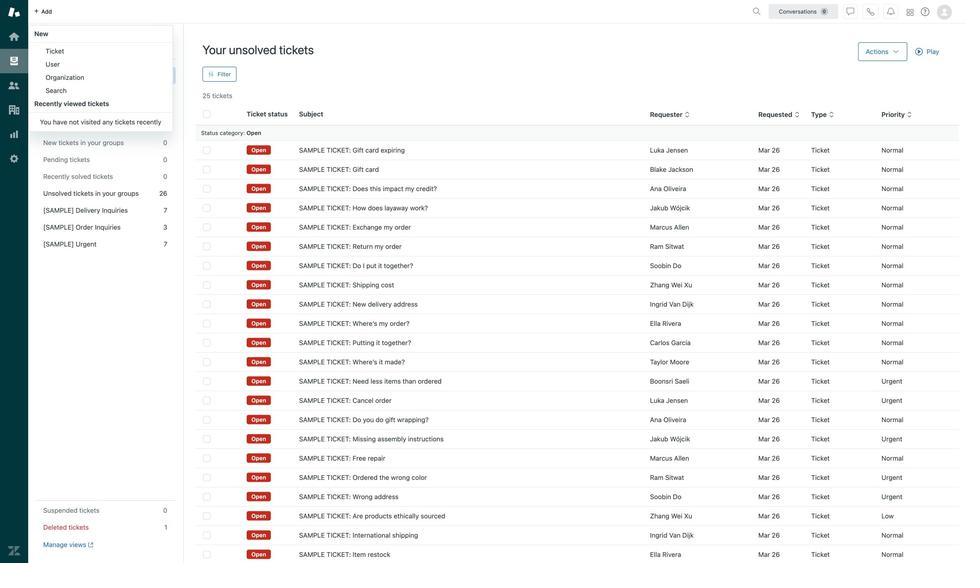 Task type: locate. For each thing, give the bounding box(es) containing it.
menu item
[[29, 45, 173, 58], [29, 58, 173, 71], [29, 71, 173, 84], [29, 84, 173, 97]]

get started image
[[8, 31, 20, 43]]

21 row from the top
[[196, 526, 960, 546]]

15 row from the top
[[196, 411, 960, 430]]

opens in a new tab image
[[86, 543, 94, 548]]

17 row from the top
[[196, 449, 960, 469]]

button displays agent's chat status as invisible. image
[[847, 8, 855, 15]]

admin image
[[8, 153, 20, 165]]

1 menu item from the top
[[29, 45, 173, 58]]

menu
[[28, 25, 173, 132]]

18 row from the top
[[196, 469, 960, 488]]

6 row from the top
[[196, 237, 960, 257]]

5 row from the top
[[196, 218, 960, 237]]

4 row from the top
[[196, 199, 960, 218]]

13 row from the top
[[196, 372, 960, 391]]

1 row from the top
[[196, 141, 960, 160]]

12 row from the top
[[196, 353, 960, 372]]

10 row from the top
[[196, 314, 960, 334]]

views image
[[8, 55, 20, 67]]

row
[[196, 141, 960, 160], [196, 160, 960, 179], [196, 179, 960, 199], [196, 199, 960, 218], [196, 218, 960, 237], [196, 237, 960, 257], [196, 257, 960, 276], [196, 276, 960, 295], [196, 295, 960, 314], [196, 314, 960, 334], [196, 334, 960, 353], [196, 353, 960, 372], [196, 372, 960, 391], [196, 391, 960, 411], [196, 411, 960, 430], [196, 430, 960, 449], [196, 449, 960, 469], [196, 469, 960, 488], [196, 488, 960, 507], [196, 507, 960, 526], [196, 526, 960, 546], [196, 546, 960, 564]]

2 row from the top
[[196, 160, 960, 179]]



Task type: describe. For each thing, give the bounding box(es) containing it.
19 row from the top
[[196, 488, 960, 507]]

20 row from the top
[[196, 507, 960, 526]]

hide panel views image
[[165, 46, 172, 54]]

reporting image
[[8, 128, 20, 141]]

notifications image
[[888, 8, 895, 15]]

7 row from the top
[[196, 257, 960, 276]]

get help image
[[922, 8, 930, 16]]

11 row from the top
[[196, 334, 960, 353]]

2 menu item from the top
[[29, 58, 173, 71]]

3 row from the top
[[196, 179, 960, 199]]

14 row from the top
[[196, 391, 960, 411]]

3 menu item from the top
[[29, 71, 173, 84]]

zendesk products image
[[908, 9, 914, 16]]

zendesk support image
[[8, 6, 20, 18]]

organizations image
[[8, 104, 20, 116]]

22 row from the top
[[196, 546, 960, 564]]

customers image
[[8, 79, 20, 92]]

main element
[[0, 0, 28, 564]]

16 row from the top
[[196, 430, 960, 449]]

4 menu item from the top
[[29, 84, 173, 97]]

zendesk image
[[8, 545, 20, 558]]

8 row from the top
[[196, 276, 960, 295]]

9 row from the top
[[196, 295, 960, 314]]



Task type: vqa. For each thing, say whether or not it's contained in the screenshot.
Add attachment image
no



